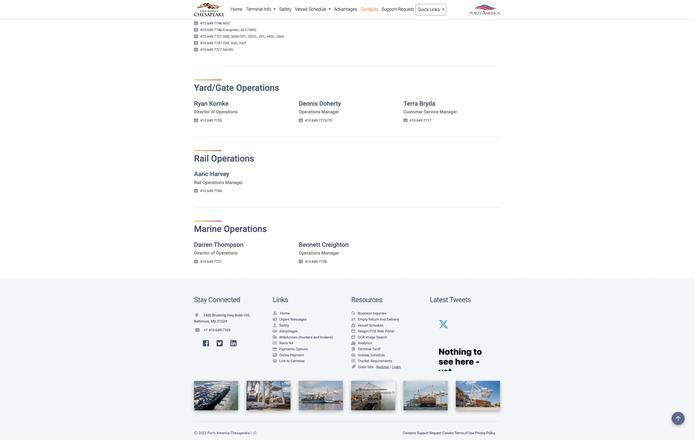 Task type: describe. For each thing, give the bounding box(es) containing it.
1 horizontal spatial vessel
[[358, 324, 368, 328]]

terminal for terminal info
[[246, 7, 263, 12]]

410-
[[209, 329, 216, 333]]

delivery
[[387, 318, 399, 322]]

acl/gmg
[[241, 28, 256, 32]]

649-
[[216, 329, 223, 333]]

0 horizontal spatial vessel
[[295, 7, 308, 12]]

seagirt tos web portal
[[358, 330, 395, 334]]

anchor image
[[273, 313, 277, 316]]

1 horizontal spatial home
[[280, 312, 290, 316]]

hap
[[239, 41, 246, 45]]

info
[[264, 7, 271, 12]]

empty return and delivery link
[[351, 318, 399, 322]]

return
[[369, 318, 379, 322]]

search image
[[351, 313, 356, 316]]

service
[[424, 110, 439, 115]]

webaccess (truckers and brokers)
[[279, 336, 333, 340]]

use
[[469, 432, 474, 436]]

thompson
[[214, 241, 244, 249]]

manager inside aaric harvey rail operations manager
[[225, 180, 243, 186]]

go to top image
[[672, 413, 685, 426]]

rail operations
[[194, 154, 254, 164]]

analytics
[[358, 342, 372, 346]]

kornke
[[209, 100, 229, 107]]

inquiries
[[373, 312, 387, 316]]

director for ryan
[[194, 110, 210, 115]]

21224
[[217, 320, 227, 324]]

and
[[314, 336, 319, 340]]

harvey
[[210, 171, 229, 178]]

0 horizontal spatial |
[[251, 432, 252, 436]]

msk/sfl,
[[232, 35, 247, 39]]

1 horizontal spatial request
[[430, 432, 442, 436]]

0 vertical spatial schedule
[[309, 7, 327, 12]]

manager inside terra bryda customer service manager
[[440, 110, 457, 115]]

+1 410-649-7769 link
[[194, 329, 231, 333]]

navis n4 link
[[273, 342, 294, 346]]

request inside "support request" link
[[398, 7, 414, 12]]

0 vertical spatial advantages
[[334, 7, 357, 12]]

410.649.7746 msc
[[200, 21, 230, 25]]

terminal info link
[[244, 4, 278, 15]]

urgent
[[279, 318, 290, 322]]

analytics image
[[351, 342, 356, 346]]

apl,
[[259, 35, 266, 39]]

msc
[[223, 21, 230, 25]]

ocr
[[358, 336, 365, 340]]

camera image
[[273, 360, 277, 364]]

410.649.7721 one, msk/sfl, oocl, apl, mol, cma
[[200, 35, 284, 39]]

brokers)
[[320, 336, 333, 340]]

login
[[392, 366, 401, 370]]

1 rail from the top
[[194, 154, 209, 164]]

container storage image
[[273, 342, 277, 346]]

zim,
[[223, 41, 230, 45]]

urgent messages link
[[273, 318, 307, 322]]

analytics link
[[351, 342, 372, 346]]

terms
[[455, 432, 464, 436]]

quick links
[[418, 7, 441, 12]]

manager inside 'dennis doherty operations manager'
[[322, 110, 339, 115]]

ship image
[[351, 324, 356, 328]]

cma
[[276, 35, 284, 39]]

1 vertical spatial advantages link
[[273, 330, 298, 334]]

sign in image
[[253, 432, 256, 436]]

payments options
[[279, 348, 308, 352]]

410.649.7747 zim, sud, hap
[[200, 41, 246, 45]]

phone office image for 410.649.7746
[[194, 22, 198, 25]]

trucker requirements link
[[351, 360, 392, 364]]

contacts support request careers terms of use privacy policy
[[403, 432, 495, 436]]

resources
[[351, 296, 382, 304]]

105,
[[244, 314, 250, 318]]

operations inside aaric harvey rail operations manager
[[203, 180, 224, 186]]

register
[[376, 366, 389, 370]]

410.649.7769/30 link
[[299, 10, 332, 14]]

terminal for terminal tariff
[[358, 348, 372, 352]]

410.649.7755
[[200, 118, 222, 123]]

of for thompson
[[211, 251, 215, 256]]

phone office image for 410.649.7755
[[194, 119, 198, 123]]

empty return and delivery
[[358, 318, 399, 322]]

business inquiries
[[358, 312, 387, 316]]

schedule for bells icon
[[371, 354, 385, 358]]

tweets
[[450, 296, 471, 304]]

410.649.7746
[[200, 21, 222, 25]]

privacy policy link
[[475, 429, 496, 439]]

facebook square image
[[203, 341, 209, 348]]

options
[[296, 348, 308, 352]]

director for darren
[[194, 251, 210, 256]]

phone office image for 410.649.7748
[[194, 28, 198, 32]]

broening
[[212, 314, 226, 318]]

phone office image for 410.649.7727
[[194, 48, 198, 52]]

quick
[[418, 7, 429, 12]]

browser image
[[351, 336, 356, 340]]

terminal info
[[246, 7, 272, 12]]

1 vertical spatial advantages
[[279, 330, 298, 334]]

home link for terminal info link
[[229, 4, 244, 15]]

410.649.7766 link
[[194, 189, 222, 193]]

stay connected
[[194, 296, 240, 304]]

seagirt tos web portal link
[[351, 330, 395, 334]]

ocr image search link
[[351, 336, 387, 340]]

0 vertical spatial links
[[430, 7, 440, 12]]

0 vertical spatial advantages link
[[333, 4, 359, 15]]

business inquiries link
[[351, 312, 387, 316]]

hand receiving image
[[273, 330, 277, 334]]

webaccess
[[279, 336, 298, 340]]

online payment link
[[273, 354, 304, 358]]

seagirt
[[358, 330, 369, 334]]

chesapeake
[[231, 432, 250, 436]]

1 horizontal spatial support
[[417, 432, 429, 436]]

map marker alt image
[[196, 314, 203, 318]]

phone office image for 410.649.7731
[[194, 260, 198, 264]]

darren thompson director of operations
[[194, 241, 244, 256]]

twitter square image
[[217, 341, 223, 348]]

home link for urgent messages link
[[273, 312, 290, 316]]

410.649.7717
[[410, 118, 432, 123]]

payments
[[279, 348, 295, 352]]

bennett
[[299, 241, 320, 249]]

n4
[[289, 342, 294, 346]]

portal
[[385, 330, 395, 334]]

online payment
[[279, 354, 304, 358]]

darren
[[194, 241, 213, 249]]

phone office image for 410.649.7747
[[194, 42, 198, 45]]

bullhorn image
[[273, 318, 277, 322]]

410.649.7755 link
[[194, 118, 222, 123]]

america
[[217, 432, 230, 436]]

file invoice image
[[351, 348, 356, 352]]

ports
[[207, 432, 216, 436]]

manager inside bennett creighton operations manager
[[322, 251, 339, 256]]



Task type: vqa. For each thing, say whether or not it's contained in the screenshot.
the N4
yes



Task type: locate. For each thing, give the bounding box(es) containing it.
phone office image left 410.649.7748
[[194, 28, 198, 32]]

0 horizontal spatial terminal
[[246, 7, 263, 12]]

quick links link
[[416, 4, 446, 15]]

yard/gate operations
[[194, 83, 279, 93]]

1 vertical spatial vessel schedule link
[[351, 324, 384, 328]]

| left sign in "icon"
[[251, 432, 252, 436]]

2 vertical spatial of
[[465, 432, 468, 436]]

0 vertical spatial |
[[390, 365, 391, 370]]

credit card image
[[273, 348, 277, 352]]

exchange image
[[351, 318, 356, 322]]

phone office image left 410.649.7728
[[299, 260, 303, 264]]

410.649.7753
[[200, 10, 222, 14]]

safety link right the info
[[278, 4, 293, 15]]

contacts
[[361, 7, 378, 12], [403, 432, 416, 436]]

1 vertical spatial terminal
[[358, 348, 372, 352]]

trucker requirements
[[358, 360, 392, 364]]

login link
[[392, 366, 401, 370]]

home up urgent
[[280, 312, 290, 316]]

operations inside the darren thompson director of operations
[[216, 251, 238, 256]]

phone office image down the customer in the top of the page
[[404, 119, 408, 123]]

operations inside bennett creighton operations manager
[[299, 251, 321, 256]]

410.649.7727
[[200, 48, 222, 52]]

7769
[[223, 329, 231, 333]]

phone office image for 410.649.7732/16
[[404, 11, 408, 14]]

0 vertical spatial safety link
[[278, 4, 293, 15]]

1 vertical spatial contacts
[[403, 432, 416, 436]]

2023
[[199, 432, 206, 436]]

0 horizontal spatial links
[[273, 296, 288, 304]]

phone office image for 410.649.7721
[[194, 35, 198, 39]]

0 vertical spatial rail
[[194, 154, 209, 164]]

advantages right 410.649.7769/30
[[334, 7, 357, 12]]

schedule for the ship image
[[369, 324, 384, 328]]

user hard hat image
[[273, 324, 277, 328]]

latest tweets
[[430, 296, 471, 304]]

webaccess (truckers and brokers) link
[[273, 336, 333, 340]]

1 horizontal spatial vessel schedule link
[[351, 324, 384, 328]]

truck container image
[[273, 336, 277, 340]]

schedule
[[309, 7, 327, 12], [369, 324, 384, 328], [371, 354, 385, 358]]

request
[[398, 7, 414, 12], [430, 432, 442, 436]]

of
[[211, 110, 215, 115], [211, 251, 215, 256], [465, 432, 468, 436]]

marine operations
[[194, 224, 267, 235]]

oocl,
[[248, 35, 258, 39]]

link
[[279, 360, 286, 364]]

1 director from the top
[[194, 110, 210, 115]]

0 vertical spatial support request link
[[380, 4, 416, 15]]

wheat image
[[351, 366, 356, 370]]

0 horizontal spatial contacts link
[[359, 4, 380, 15]]

0 vertical spatial vessel schedule link
[[293, 4, 333, 15]]

trucker
[[358, 360, 370, 364]]

stay
[[194, 296, 207, 304]]

support request link left the quick
[[380, 4, 416, 15]]

navis
[[279, 342, 288, 346]]

0 vertical spatial director
[[194, 110, 210, 115]]

1 vertical spatial safety link
[[273, 324, 289, 328]]

phone office image for +1 410-649-7769
[[196, 329, 204, 333]]

2 safety from the top
[[279, 324, 289, 328]]

1 vertical spatial links
[[273, 296, 288, 304]]

phone office image left 410.649.7747
[[194, 42, 198, 45]]

0 horizontal spatial vessel schedule link
[[293, 4, 333, 15]]

links up anchor icon
[[273, 296, 288, 304]]

phone office image left 410.649.7769/30
[[299, 11, 303, 14]]

0 horizontal spatial advantages link
[[273, 330, 298, 334]]

1 vertical spatial vessel schedule
[[358, 324, 384, 328]]

0 vertical spatial vessel schedule
[[295, 7, 328, 12]]

410.649.7732/16 link
[[404, 10, 437, 14]]

1 vertical spatial home
[[280, 312, 290, 316]]

1 horizontal spatial contacts
[[403, 432, 416, 436]]

messages
[[291, 318, 307, 322]]

410.649.7731
[[200, 260, 222, 264]]

request left the quick
[[398, 7, 414, 12]]

| left login link on the right
[[390, 365, 391, 370]]

md
[[211, 320, 216, 324]]

0 vertical spatial home link
[[229, 4, 244, 15]]

safety right the info
[[279, 7, 292, 12]]

operations inside ryan kornke director of operations
[[216, 110, 238, 115]]

0 vertical spatial vessel
[[295, 7, 308, 12]]

safety down urgent
[[279, 324, 289, 328]]

0 vertical spatial of
[[211, 110, 215, 115]]

1 horizontal spatial advantages link
[[333, 4, 359, 15]]

home link up urgent
[[273, 312, 290, 316]]

links
[[430, 7, 440, 12], [273, 296, 288, 304]]

site:
[[367, 366, 374, 370]]

phone office image left 410.649.7773/70 on the top left of the page
[[299, 119, 303, 123]]

phone office image left 410.649.7721 on the left
[[194, 35, 198, 39]]

1 horizontal spatial support request link
[[417, 429, 442, 439]]

0 horizontal spatial request
[[398, 7, 414, 12]]

0 horizontal spatial advantages
[[279, 330, 298, 334]]

1 safety from the top
[[279, 7, 292, 12]]

contacts for contacts support request careers terms of use privacy policy
[[403, 432, 416, 436]]

advantages link right 410.649.7769/30
[[333, 4, 359, 15]]

phone office image inside the 410.649.7728 link
[[299, 260, 303, 264]]

phone office image inside 410.649.7731 link
[[194, 260, 198, 264]]

of for kornke
[[211, 110, 215, 115]]

0 vertical spatial home
[[231, 7, 242, 12]]

suite
[[235, 314, 243, 318]]

of up 410.649.7755
[[211, 110, 215, 115]]

1 vertical spatial |
[[251, 432, 252, 436]]

contacts link
[[359, 4, 380, 15], [403, 429, 417, 439]]

2 rail from the top
[[194, 180, 202, 186]]

410.649.7769/30
[[305, 10, 332, 14]]

phone office image for 410.649.7717
[[404, 119, 408, 123]]

terra
[[404, 100, 418, 107]]

0 horizontal spatial home link
[[229, 4, 244, 15]]

safety
[[279, 7, 292, 12], [279, 324, 289, 328]]

bryda
[[420, 100, 436, 107]]

2400 broening hwy suite 105, baltimore, md 21224
[[194, 314, 250, 324]]

1 horizontal spatial contacts link
[[403, 429, 417, 439]]

manager down doherty
[[322, 110, 339, 115]]

1 vertical spatial rail
[[194, 180, 202, 186]]

2023 ports america chesapeake |
[[198, 432, 253, 436]]

1 vertical spatial safety
[[279, 324, 289, 328]]

payments options link
[[273, 348, 308, 352]]

operations inside 'dennis doherty operations manager'
[[299, 110, 321, 115]]

terminal left the info
[[246, 7, 263, 12]]

advantages link up webaccess
[[273, 330, 298, 334]]

phone office image for 410.649.7773/70
[[299, 119, 303, 123]]

phone office image inside 410.649.7769/30 link
[[299, 11, 303, 14]]

links right the quick
[[430, 7, 440, 12]]

support request link left careers
[[417, 429, 442, 439]]

bahri
[[223, 48, 233, 52]]

one,
[[223, 35, 231, 39]]

home
[[231, 7, 242, 12], [280, 312, 290, 316]]

support request
[[382, 7, 414, 12]]

phone office image inside 410.649.7766 link
[[194, 190, 198, 193]]

phone office image inside 410.649.7732/16 link
[[404, 11, 408, 14]]

ryan
[[194, 100, 208, 107]]

contacts for contacts
[[361, 7, 378, 12]]

410.649.7748 evergreen, acl/gmg
[[200, 28, 256, 32]]

1 vertical spatial contacts link
[[403, 429, 417, 439]]

director down ryan
[[194, 110, 210, 115]]

terminal inside terminal info link
[[246, 7, 263, 12]]

of left use at the bottom right of page
[[465, 432, 468, 436]]

linkedin image
[[230, 341, 237, 348]]

phone office image
[[194, 11, 198, 14], [404, 11, 408, 14], [194, 22, 198, 25], [194, 48, 198, 52], [194, 119, 198, 123], [194, 190, 198, 193]]

1 horizontal spatial terminal
[[358, 348, 372, 352]]

advantages
[[334, 7, 357, 12], [279, 330, 298, 334]]

credit card front image
[[273, 354, 277, 358]]

urgent messages
[[279, 318, 307, 322]]

careers
[[443, 432, 454, 436]]

0 horizontal spatial support request link
[[380, 4, 416, 15]]

410.649.7773/70
[[305, 118, 332, 123]]

2 vertical spatial schedule
[[371, 354, 385, 358]]

phone office image left the 410.649.7746
[[194, 22, 198, 25]]

0 horizontal spatial vessel schedule
[[295, 7, 328, 12]]

1 vertical spatial support request link
[[417, 429, 442, 439]]

0 vertical spatial safety
[[279, 7, 292, 12]]

navis n4
[[279, 342, 294, 346]]

phone office image for 410.649.7769/30
[[299, 11, 303, 14]]

browser image
[[351, 330, 356, 334]]

0 horizontal spatial home
[[231, 7, 242, 12]]

phone office image inside 410.649.7753 'link'
[[194, 11, 198, 14]]

director inside the darren thompson director of operations
[[194, 251, 210, 256]]

yard/gate
[[194, 83, 234, 93]]

1 vertical spatial support
[[417, 432, 429, 436]]

1 vertical spatial director
[[194, 251, 210, 256]]

link to cameras
[[279, 360, 305, 364]]

phone office image down baltimore,
[[196, 329, 204, 333]]

0 vertical spatial request
[[398, 7, 414, 12]]

0 vertical spatial terminal
[[246, 7, 263, 12]]

careers link
[[442, 429, 454, 439]]

phone office image left 410.649.7753
[[194, 11, 198, 14]]

marine
[[194, 224, 222, 235]]

privacy
[[475, 432, 486, 436]]

rail up aaric on the left top of page
[[194, 154, 209, 164]]

rail down aaric on the left top of page
[[194, 180, 202, 186]]

director down darren on the left of the page
[[194, 251, 210, 256]]

1 vertical spatial vessel
[[358, 324, 368, 328]]

1 vertical spatial schedule
[[369, 324, 384, 328]]

phone office image inside "410.649.7755" link
[[194, 119, 198, 123]]

410.649.7773/70 link
[[299, 118, 332, 123]]

phone office image left the 410.649.7731
[[194, 260, 198, 264]]

1 horizontal spatial home link
[[273, 312, 290, 316]]

tos
[[370, 330, 376, 334]]

0 vertical spatial contacts
[[361, 7, 378, 12]]

1 horizontal spatial advantages
[[334, 7, 357, 12]]

home link up msc
[[229, 4, 244, 15]]

1 horizontal spatial |
[[390, 365, 391, 370]]

copyright image
[[194, 432, 198, 436]]

empty
[[358, 318, 368, 322]]

director inside ryan kornke director of operations
[[194, 110, 210, 115]]

home up evergreen,
[[231, 7, 242, 12]]

phone office image inside 410.649.7717 link
[[404, 119, 408, 123]]

vessel
[[295, 7, 308, 12], [358, 324, 368, 328]]

advantages up webaccess
[[279, 330, 298, 334]]

phone office image inside the 410.649.7773/70 link
[[299, 119, 303, 123]]

ryan kornke director of operations
[[194, 100, 238, 115]]

rail inside aaric harvey rail operations manager
[[194, 180, 202, 186]]

terminal down analytics
[[358, 348, 372, 352]]

0 horizontal spatial contacts
[[361, 7, 378, 12]]

of inside ryan kornke director of operations
[[211, 110, 215, 115]]

phone office image left 410.649.7732/16
[[404, 11, 408, 14]]

ocr image search
[[358, 336, 387, 340]]

safety link for terminal info link
[[278, 4, 293, 15]]

phone office image left 410.649.7755
[[194, 119, 198, 123]]

bells image
[[351, 354, 356, 358]]

410.649.7748
[[200, 28, 222, 32]]

phone office image
[[299, 11, 303, 14], [194, 28, 198, 32], [194, 35, 198, 39], [194, 42, 198, 45], [299, 119, 303, 123], [404, 119, 408, 123], [194, 260, 198, 264], [299, 260, 303, 264], [196, 329, 204, 333]]

manager down the creighton
[[322, 251, 339, 256]]

410.649.7717 link
[[404, 118, 432, 123]]

410.649.7766
[[200, 189, 222, 193]]

phone office image left "410.649.7766"
[[194, 190, 198, 193]]

phone office image for 410.649.7753
[[194, 11, 198, 14]]

1 vertical spatial request
[[430, 432, 442, 436]]

evergreen,
[[223, 28, 240, 32]]

connected
[[208, 296, 240, 304]]

0 vertical spatial support
[[382, 7, 397, 12]]

0 horizontal spatial support
[[382, 7, 397, 12]]

0 vertical spatial contacts link
[[359, 4, 380, 15]]

customer
[[404, 110, 423, 115]]

2 director from the top
[[194, 251, 210, 256]]

phone office image left 410.649.7727
[[194, 48, 198, 52]]

list alt image
[[351, 360, 356, 364]]

terms of use link
[[454, 429, 475, 439]]

business
[[358, 312, 372, 316]]

manager
[[322, 110, 339, 115], [440, 110, 457, 115], [225, 180, 243, 186], [322, 251, 339, 256]]

holiday
[[358, 354, 370, 358]]

+1 410-649-7769
[[204, 329, 231, 333]]

manager down 'harvey'
[[225, 180, 243, 186]]

grain site: register | login
[[358, 365, 401, 370]]

410.649.7728 link
[[299, 260, 327, 264]]

of up the 410.649.7731
[[211, 251, 215, 256]]

phone office image for 410.649.7766
[[194, 190, 198, 193]]

safety link for urgent messages link
[[273, 324, 289, 328]]

tariff
[[372, 348, 381, 352]]

request left careers
[[430, 432, 442, 436]]

phone office image for 410.649.7728
[[299, 260, 303, 264]]

mol,
[[267, 35, 276, 39]]

safety link down urgent
[[273, 324, 289, 328]]

manager right the service
[[440, 110, 457, 115]]

register link
[[375, 366, 389, 370]]

1 horizontal spatial links
[[430, 7, 440, 12]]

1 horizontal spatial vessel schedule
[[358, 324, 384, 328]]

web
[[377, 330, 384, 334]]

hwy
[[227, 314, 234, 318]]

1 vertical spatial home link
[[273, 312, 290, 316]]

of inside the darren thompson director of operations
[[211, 251, 215, 256]]

phone office image inside "+1 410-649-7769" link
[[196, 329, 204, 333]]

1 vertical spatial of
[[211, 251, 215, 256]]



